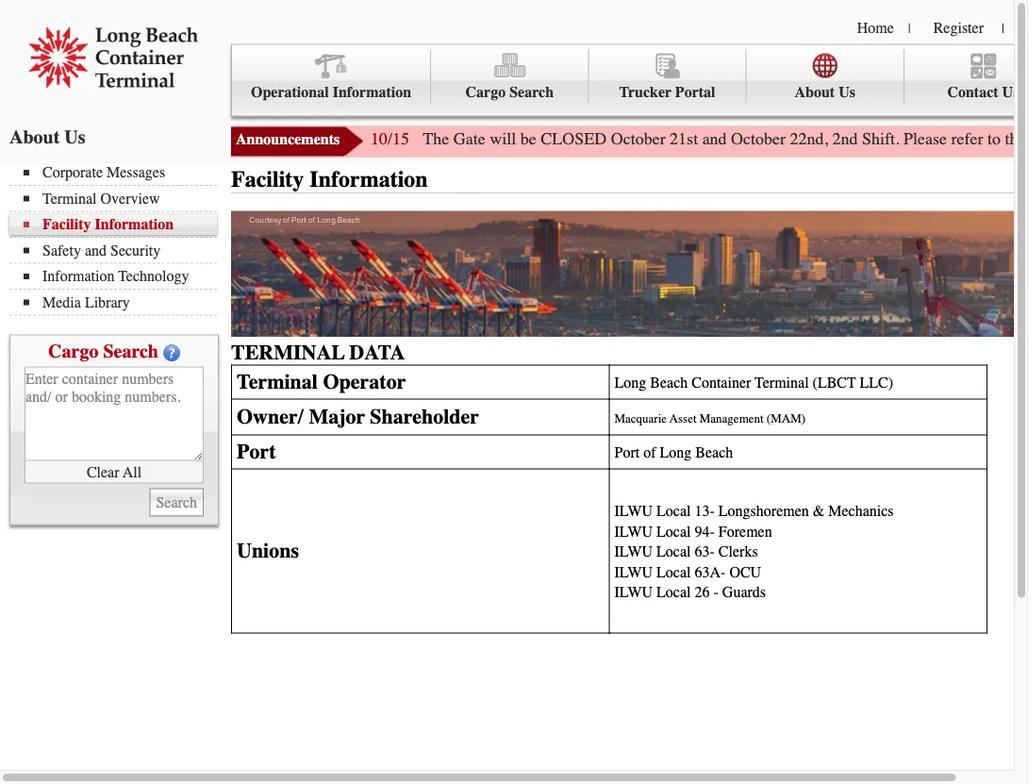 Task type: locate. For each thing, give the bounding box(es) containing it.
22nd,
[[790, 129, 829, 149]]

1 horizontal spatial beach
[[696, 444, 733, 461]]

1 | from the left
[[909, 21, 911, 36]]

corporate
[[42, 164, 103, 181]]

1 october from the left
[[611, 129, 666, 149]]

shareholder
[[370, 405, 479, 429]]

beach down macquarie asset management (mam)
[[696, 444, 733, 461]]

|
[[909, 21, 911, 36], [1002, 21, 1005, 36]]

1 horizontal spatial about
[[795, 84, 835, 101]]

10/15 the gate will be closed october 21st and october 22nd, 2nd shift. please refer to the 
[[371, 129, 1029, 149]]

3 ilwu from the top
[[615, 563, 653, 581]]

us right "contact" on the right
[[1003, 84, 1019, 101]]

local left the 13-
[[657, 502, 691, 520]]

facility up safety
[[42, 216, 91, 233]]

3 local from the top
[[657, 543, 691, 560]]

1 vertical spatial search
[[103, 340, 158, 362]]

operational information link
[[232, 50, 431, 103]]

information
[[333, 84, 412, 101], [310, 167, 428, 192], [95, 216, 174, 233], [42, 268, 115, 285]]

0 vertical spatial menu bar
[[231, 44, 1029, 117]]

cargo search up will
[[466, 84, 554, 101]]

None submit
[[150, 488, 204, 517]]

closed
[[541, 129, 607, 149]]

media library link
[[24, 293, 217, 311]]

us for about us link
[[839, 84, 856, 101]]

0 horizontal spatial cargo
[[48, 340, 99, 362]]

search up be
[[510, 84, 554, 101]]

messages
[[107, 164, 165, 181]]

and inside the corporate messages terminal overview facility information safety and security information technology media library
[[85, 242, 107, 259]]

​terminal
[[237, 370, 318, 394]]

about up 22nd,
[[795, 84, 835, 101]]

mechanics
[[829, 502, 894, 520]]

terminal
[[42, 190, 97, 207], [755, 374, 809, 392]]

0 horizontal spatial about
[[9, 126, 60, 148]]

october left 22nd,
[[731, 129, 786, 149]]

announcements
[[236, 131, 340, 148]]

us
[[839, 84, 856, 101], [1003, 84, 1019, 101], [64, 126, 85, 148]]

1 local from the top
[[657, 502, 691, 520]]

terminal up '(mam)'
[[755, 374, 809, 392]]

63-
[[695, 543, 715, 560]]

information technology link
[[24, 268, 217, 285]]

cargo
[[466, 84, 506, 101], [48, 340, 99, 362]]

of
[[644, 444, 656, 461]]

5 local from the top
[[657, 583, 691, 601]]

information up security
[[95, 216, 174, 233]]

0 horizontal spatial cargo search
[[48, 340, 158, 362]]

0 vertical spatial facility
[[231, 167, 304, 192]]

1 vertical spatial menu bar
[[9, 162, 226, 316]]

1 vertical spatial facility
[[42, 216, 91, 233]]

major
[[309, 405, 365, 429]]

register
[[934, 19, 984, 36]]

and right safety
[[85, 242, 107, 259]]

1 horizontal spatial menu bar
[[231, 44, 1029, 117]]

​​long beach container terminal (lbct llc)
[[615, 374, 894, 392]]

the
[[1005, 129, 1026, 149]]

0 horizontal spatial menu bar
[[9, 162, 226, 316]]

menu bar containing corporate messages
[[9, 162, 226, 316]]

&
[[813, 502, 825, 520]]

ilwu
[[615, 523, 653, 540], [615, 543, 653, 560], [615, 563, 653, 581], [615, 583, 653, 601]]

us up corporate at the left of page
[[64, 126, 85, 148]]

facility information
[[231, 167, 428, 192]]

container
[[692, 374, 751, 392]]

0 vertical spatial beach
[[650, 374, 688, 392]]

1 vertical spatial and
[[85, 242, 107, 259]]

0 vertical spatial about
[[795, 84, 835, 101]]

search down media library link
[[103, 340, 158, 362]]

beach up "asset"
[[650, 374, 688, 392]]

local
[[657, 502, 691, 520], [657, 523, 691, 540], [657, 543, 691, 560], [657, 563, 691, 581], [657, 583, 691, 601]]

cargo search link
[[431, 50, 589, 103]]

ocu
[[730, 563, 762, 581]]

and right 21st
[[703, 129, 727, 149]]

facility down announcements
[[231, 167, 304, 192]]

clear
[[87, 463, 119, 481]]

1 horizontal spatial |
[[1002, 21, 1005, 36]]

contact
[[948, 84, 999, 101]]

local left 26
[[657, 583, 691, 601]]

operator
[[323, 370, 406, 394]]

beach
[[650, 374, 688, 392], [696, 444, 733, 461]]

​​long
[[615, 374, 647, 392]]

21st
[[670, 129, 698, 149]]

Enter container numbers and/ or booking numbers.  text field
[[25, 367, 204, 461]]

us up 2nd
[[839, 84, 856, 101]]

local left 94-
[[657, 523, 691, 540]]

october left 21st
[[611, 129, 666, 149]]

cargo up gate
[[466, 84, 506, 101]]

safety
[[42, 242, 81, 259]]

2nd
[[833, 129, 858, 149]]

to
[[988, 129, 1001, 149]]

0 horizontal spatial us
[[64, 126, 85, 148]]

and
[[703, 129, 727, 149], [85, 242, 107, 259]]

terminal inside the corporate messages terminal overview facility information safety and security information technology media library
[[42, 190, 97, 207]]

contact us
[[948, 84, 1019, 101]]

cargo down media
[[48, 340, 99, 362]]

0 vertical spatial terminal
[[42, 190, 97, 207]]

0 vertical spatial search
[[510, 84, 554, 101]]

0 horizontal spatial |
[[909, 21, 911, 36]]

about
[[795, 84, 835, 101], [9, 126, 60, 148]]

0 horizontal spatial and
[[85, 242, 107, 259]]

1 vertical spatial about us
[[9, 126, 85, 148]]

26
[[695, 583, 710, 601]]

| right register
[[1002, 21, 1005, 36]]

1 horizontal spatial and
[[703, 129, 727, 149]]

long
[[660, 444, 692, 461]]

1 horizontal spatial us
[[839, 84, 856, 101]]

1 vertical spatial cargo search
[[48, 340, 158, 362]]

0 horizontal spatial october
[[611, 129, 666, 149]]

about us
[[795, 84, 856, 101], [9, 126, 85, 148]]

about us up corporate at the left of page
[[9, 126, 85, 148]]

0 vertical spatial about us
[[795, 84, 856, 101]]

94-
[[695, 523, 715, 540]]

0 vertical spatial cargo
[[466, 84, 506, 101]]

macquarie
[[615, 411, 667, 425]]

search
[[510, 84, 554, 101], [103, 340, 158, 362]]

1 horizontal spatial terminal
[[755, 374, 809, 392]]

cargo search down library
[[48, 340, 158, 362]]

0 horizontal spatial facility
[[42, 216, 91, 233]]

terminal down corporate at the left of page
[[42, 190, 97, 207]]

-
[[714, 583, 719, 601]]

1 vertical spatial about
[[9, 126, 60, 148]]

october
[[611, 129, 666, 149], [731, 129, 786, 149]]

about us up 22nd,
[[795, 84, 856, 101]]

1 vertical spatial beach
[[696, 444, 733, 461]]

​​​​terminal data
[[231, 341, 405, 365]]

| right home link
[[909, 21, 911, 36]]

local left 63-
[[657, 543, 691, 560]]

0 vertical spatial cargo search
[[466, 84, 554, 101]]

10/15
[[371, 129, 410, 149]]

1 horizontal spatial facility
[[231, 167, 304, 192]]

0 horizontal spatial terminal
[[42, 190, 97, 207]]

1 horizontal spatial october
[[731, 129, 786, 149]]

​terminal operator
[[237, 370, 406, 394]]

about up corporate at the left of page
[[9, 126, 60, 148]]

0 vertical spatial and
[[703, 129, 727, 149]]

macquarie asset management (mam)
[[615, 411, 806, 425]]

shift.
[[863, 129, 900, 149]]

facility inside the corporate messages terminal overview facility information safety and security information technology media library
[[42, 216, 91, 233]]

0 horizontal spatial search
[[103, 340, 158, 362]]

2 horizontal spatial us
[[1003, 84, 1019, 101]]

local left 63a-
[[657, 563, 691, 581]]

menu bar
[[231, 44, 1029, 117], [9, 162, 226, 316]]



Task type: vqa. For each thing, say whether or not it's contained in the screenshot.
the right About Us
yes



Task type: describe. For each thing, give the bounding box(es) containing it.
be
[[521, 129, 537, 149]]

4 ilwu from the top
[[615, 583, 653, 601]]

refer
[[952, 129, 984, 149]]

overview
[[101, 190, 160, 207]]

information down safety
[[42, 268, 115, 285]]

2 october from the left
[[731, 129, 786, 149]]

media
[[42, 293, 81, 311]]

gate
[[454, 129, 486, 149]]

​ilwu local 13- longshoremen & mechanics ilwu local 94- foremen ilwu local 63- clerks ilwu local 63a- ocu ilwu local 26 - guards
[[615, 502, 894, 601]]

1 vertical spatial terminal
[[755, 374, 809, 392]]

the
[[423, 129, 449, 149]]

1 ilwu from the top
[[615, 523, 653, 540]]

0 horizontal spatial beach
[[650, 374, 688, 392]]

menu bar containing operational information
[[231, 44, 1029, 117]]

1 horizontal spatial cargo search
[[466, 84, 554, 101]]

security
[[110, 242, 161, 259]]

please
[[904, 129, 947, 149]]

information up 10/15
[[333, 84, 412, 101]]

trucker portal link
[[589, 50, 747, 103]]

operational information
[[251, 84, 412, 101]]

clear all button
[[25, 461, 204, 484]]

1 vertical spatial cargo
[[48, 340, 99, 362]]

data
[[349, 341, 405, 365]]

0 horizontal spatial about us
[[9, 126, 85, 148]]

trucker portal
[[619, 84, 716, 101]]

about us link
[[747, 50, 905, 103]]

terminal overview link
[[24, 190, 217, 207]]

us for contact us link
[[1003, 84, 1019, 101]]

1 horizontal spatial about us
[[795, 84, 856, 101]]

​port
[[615, 444, 640, 461]]

1 horizontal spatial search
[[510, 84, 554, 101]]

(mam)
[[767, 411, 806, 425]]

​​​​terminal
[[231, 341, 345, 365]]

63a-
[[695, 563, 726, 581]]

1 horizontal spatial cargo
[[466, 84, 506, 101]]

2 ilwu from the top
[[615, 543, 653, 560]]

4 local from the top
[[657, 563, 691, 581]]

information down 10/15
[[310, 167, 428, 192]]

​​port
[[237, 439, 276, 464]]

2 local from the top
[[657, 523, 691, 540]]

2 | from the left
[[1002, 21, 1005, 36]]

safety and security link
[[24, 242, 217, 259]]

portal
[[675, 84, 716, 101]]

guards
[[723, 583, 766, 601]]

​port of long beach
[[615, 444, 733, 461]]

asset
[[670, 411, 697, 425]]

​​owner/
[[237, 405, 304, 429]]

corporate messages terminal overview facility information safety and security information technology media library
[[42, 164, 189, 311]]

management
[[700, 411, 764, 425]]

foremen
[[719, 523, 773, 540]]

13-
[[695, 502, 715, 520]]

library
[[85, 293, 130, 311]]

clerks
[[719, 543, 758, 560]]

all
[[123, 463, 142, 481]]

​​owner/ major shareholder
[[237, 405, 479, 429]]

clear all
[[87, 463, 142, 481]]

register link
[[934, 19, 984, 36]]

corporate messages link
[[24, 164, 217, 181]]

​​unions
[[237, 539, 299, 563]]

will
[[490, 129, 516, 149]]

home link
[[858, 19, 894, 36]]

home
[[858, 19, 894, 36]]

(lbct
[[813, 374, 856, 392]]

llc)
[[860, 374, 894, 392]]

operational
[[251, 84, 329, 101]]

facility information link
[[24, 216, 217, 233]]

trucker
[[619, 84, 672, 101]]

longshoremen
[[719, 502, 809, 520]]

technology
[[118, 268, 189, 285]]

contact us link
[[905, 50, 1029, 103]]

​ilwu
[[615, 502, 653, 520]]



